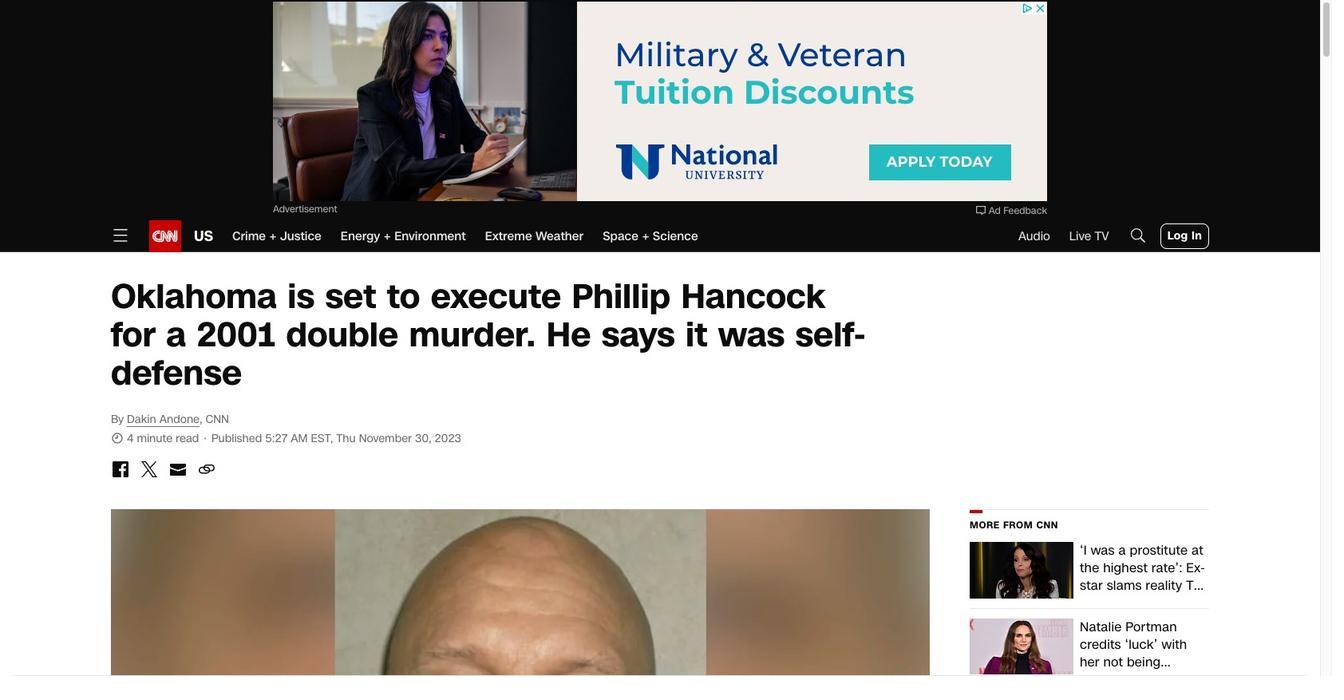 Task type: locate. For each thing, give the bounding box(es) containing it.
0 horizontal spatial tv
[[1095, 228, 1109, 244]]

'luck'
[[1125, 635, 1158, 653]]

'i was a prostitute at the highest rate': ex- star slams reality tv industry link
[[970, 541, 1209, 612]]

live
[[1069, 228, 1091, 244]]

+ right space
[[642, 228, 649, 244]]

2001
[[197, 312, 275, 358]]

+ right the crime
[[269, 228, 277, 244]]

for
[[111, 312, 156, 358]]

natalie portman credits 'luck' with her not being harmed as a child star image
[[970, 618, 1073, 674]]

hancock
[[681, 274, 826, 320]]

3 + from the left
[[642, 228, 649, 244]]

2023
[[435, 431, 461, 446]]

2 horizontal spatial a
[[1148, 670, 1155, 676]]

more from cnn
[[970, 519, 1058, 532]]

portman
[[1126, 617, 1177, 636]]

a right as on the right bottom of the page
[[1148, 670, 1155, 676]]

a up slams
[[1119, 541, 1126, 559]]

2 + from the left
[[384, 228, 391, 244]]

audio link
[[1018, 228, 1050, 244]]

a right 'for'
[[166, 312, 186, 358]]

0 vertical spatial was
[[718, 312, 785, 358]]

1 horizontal spatial +
[[384, 228, 391, 244]]

,
[[199, 412, 202, 427]]

1 vertical spatial was
[[1091, 541, 1115, 559]]

was right "'i"
[[1091, 541, 1115, 559]]

2 vertical spatial a
[[1148, 670, 1155, 676]]

0 vertical spatial cnn
[[206, 412, 229, 427]]

1 vertical spatial cnn
[[1036, 519, 1058, 532]]

extreme weather
[[485, 228, 584, 244]]

audio
[[1018, 228, 1050, 244]]

1 horizontal spatial a
[[1119, 541, 1126, 559]]

est,
[[311, 431, 333, 446]]

1 vertical spatial tv
[[1186, 576, 1202, 595]]

0 vertical spatial tv
[[1095, 228, 1109, 244]]

dakin andone link
[[127, 412, 199, 427]]

tv
[[1095, 228, 1109, 244], [1186, 576, 1202, 595]]

it
[[686, 312, 707, 358]]

1 horizontal spatial was
[[1091, 541, 1115, 559]]

defense
[[111, 350, 242, 397]]

log
[[1167, 228, 1188, 243]]

0 horizontal spatial was
[[718, 312, 785, 358]]

0 horizontal spatial cnn
[[206, 412, 229, 427]]

share with x image
[[140, 460, 159, 479]]

rate':
[[1151, 559, 1182, 577]]

a inside 'i was a prostitute at the highest rate': ex- star slams reality tv industry
[[1119, 541, 1126, 559]]

'i was a prostitute at the highest rate': ex- star slams reality tv industry
[[1080, 541, 1205, 612]]

live tv link
[[1069, 228, 1109, 244]]

cnn right from at the bottom right of the page
[[1036, 519, 1058, 532]]

0 horizontal spatial a
[[166, 312, 186, 358]]

crime + justice
[[232, 228, 322, 244]]

tv right reality
[[1186, 576, 1202, 595]]

+ right energy on the top left of the page
[[384, 228, 391, 244]]

weather
[[536, 228, 584, 244]]

1 vertical spatial a
[[1119, 541, 1126, 559]]

ad feedback
[[989, 204, 1047, 217]]

star
[[1080, 576, 1103, 595]]

space
[[603, 228, 638, 244]]

2 horizontal spatial +
[[642, 228, 649, 244]]

tv right live
[[1095, 228, 1109, 244]]

from
[[1003, 519, 1033, 532]]

space + science
[[603, 228, 698, 244]]

tv inside 'i was a prostitute at the highest rate': ex- star slams reality tv industry
[[1186, 576, 1202, 595]]

andone
[[159, 412, 199, 427]]

cnn right ,
[[206, 412, 229, 427]]

natalie portman credits 'luck' with her not being harmed as a ch link
[[970, 617, 1209, 676]]

science
[[653, 228, 698, 244]]

the
[[1080, 559, 1099, 577]]

oklahoma is set to execute phillip hancock for a 2001 double murder. he says it was self- defense
[[111, 274, 866, 397]]

1 horizontal spatial tv
[[1186, 576, 1202, 595]]

1 + from the left
[[269, 228, 277, 244]]

set
[[325, 274, 376, 320]]

am
[[291, 431, 308, 446]]

was right it
[[718, 312, 785, 358]]

energy + environment
[[341, 228, 466, 244]]

was
[[718, 312, 785, 358], [1091, 541, 1115, 559]]

advertisement region
[[273, 2, 1047, 201]]

a
[[166, 312, 186, 358], [1119, 541, 1126, 559], [1148, 670, 1155, 676]]

cnn
[[206, 412, 229, 427], [1036, 519, 1058, 532]]

at
[[1192, 541, 1203, 559]]

+
[[269, 228, 277, 244], [384, 228, 391, 244], [642, 228, 649, 244]]

being
[[1127, 652, 1161, 671]]

natalie portman credits 'luck' with her not being harmed as a ch
[[1080, 617, 1188, 676]]

energy + environment link
[[341, 220, 466, 252]]

0 vertical spatial a
[[166, 312, 186, 358]]

0 horizontal spatial +
[[269, 228, 277, 244]]

justice
[[280, 228, 322, 244]]

space + science link
[[603, 220, 698, 252]]



Task type: describe. For each thing, give the bounding box(es) containing it.
live tv
[[1069, 228, 1109, 244]]

november
[[359, 431, 412, 446]]

double
[[286, 312, 398, 358]]

open menu icon image
[[111, 225, 130, 245]]

by dakin andone , cnn
[[111, 412, 229, 427]]

oklahoma
[[111, 274, 277, 320]]

phillip
[[572, 274, 671, 320]]

published
[[212, 431, 262, 446]]

with
[[1161, 635, 1187, 653]]

environment
[[394, 228, 466, 244]]

published         5:27 am est, thu november 30, 2023
[[212, 431, 461, 446]]

ad
[[989, 204, 1001, 217]]

5:27
[[265, 431, 288, 446]]

credits
[[1080, 635, 1121, 653]]

by
[[111, 412, 124, 427]]

highest
[[1103, 559, 1148, 577]]

industry
[[1080, 594, 1129, 612]]

+ for crime
[[269, 228, 277, 244]]

minute
[[137, 431, 172, 446]]

more
[[970, 519, 1000, 532]]

extreme weather link
[[485, 220, 584, 252]]

dakin
[[127, 412, 156, 427]]

search icon image
[[1128, 225, 1147, 245]]

as
[[1130, 670, 1144, 676]]

execute
[[431, 274, 561, 320]]

slams
[[1107, 576, 1142, 595]]

says
[[602, 312, 675, 358]]

30,
[[415, 431, 432, 446]]

in
[[1192, 228, 1202, 243]]

crime + justice link
[[232, 220, 322, 252]]

he
[[547, 312, 591, 358]]

read
[[176, 431, 199, 446]]

natalie
[[1080, 617, 1122, 636]]

a inside oklahoma is set to execute phillip hancock for a 2001 double murder. he says it was self- defense
[[166, 312, 186, 358]]

thu
[[336, 431, 356, 446]]

energy
[[341, 228, 380, 244]]

her
[[1080, 652, 1100, 671]]

extreme
[[485, 228, 532, 244]]

'i
[[1080, 541, 1087, 559]]

feedback
[[1003, 204, 1047, 217]]

self-
[[795, 312, 866, 358]]

us link
[[181, 220, 213, 252]]

was inside 'i was a prostitute at the highest rate': ex- star slams reality tv industry
[[1091, 541, 1115, 559]]

a inside natalie portman credits 'luck' with her not being harmed as a ch
[[1148, 670, 1155, 676]]

file - in this photo provided by the oklahoma department of corrections, phillip hancock is pictured in a photo dated june 29, 2011. the oklahoma pardon and parole board narrowly voted wednesday, nov. 8, 2023, to recommend sparing the life of hancock, who was set to be executed later this month for what he claims were the self-defense killings of two men in oklahoma city in 2001.  (oklahoma department of corrections via ap, file) image
[[111, 509, 930, 676]]

4
[[127, 431, 134, 446]]

murder.
[[409, 312, 536, 358]]

share with email image
[[168, 460, 188, 479]]

'i was a prostitute at the highest rate': ex-star slams reality tv industry image
[[970, 542, 1073, 598]]

copy link to clipboard image
[[197, 460, 216, 479]]

4 minute read
[[124, 431, 202, 446]]

+ for energy
[[384, 228, 391, 244]]

1 horizontal spatial cnn
[[1036, 519, 1058, 532]]

log in
[[1167, 228, 1202, 243]]

crime
[[232, 228, 266, 244]]

ex-
[[1186, 559, 1205, 577]]

was inside oklahoma is set to execute phillip hancock for a 2001 double murder. he says it was self- defense
[[718, 312, 785, 358]]

is
[[288, 274, 315, 320]]

harmed
[[1080, 670, 1127, 676]]

prostitute
[[1130, 541, 1188, 559]]

reality
[[1146, 576, 1182, 595]]

+ for space
[[642, 228, 649, 244]]

share with facebook image
[[111, 460, 130, 479]]

to
[[387, 274, 420, 320]]

log in link
[[1160, 223, 1209, 249]]

us
[[194, 226, 213, 247]]

not
[[1103, 652, 1123, 671]]



Task type: vqa. For each thing, say whether or not it's contained in the screenshot.
Email address email field
no



